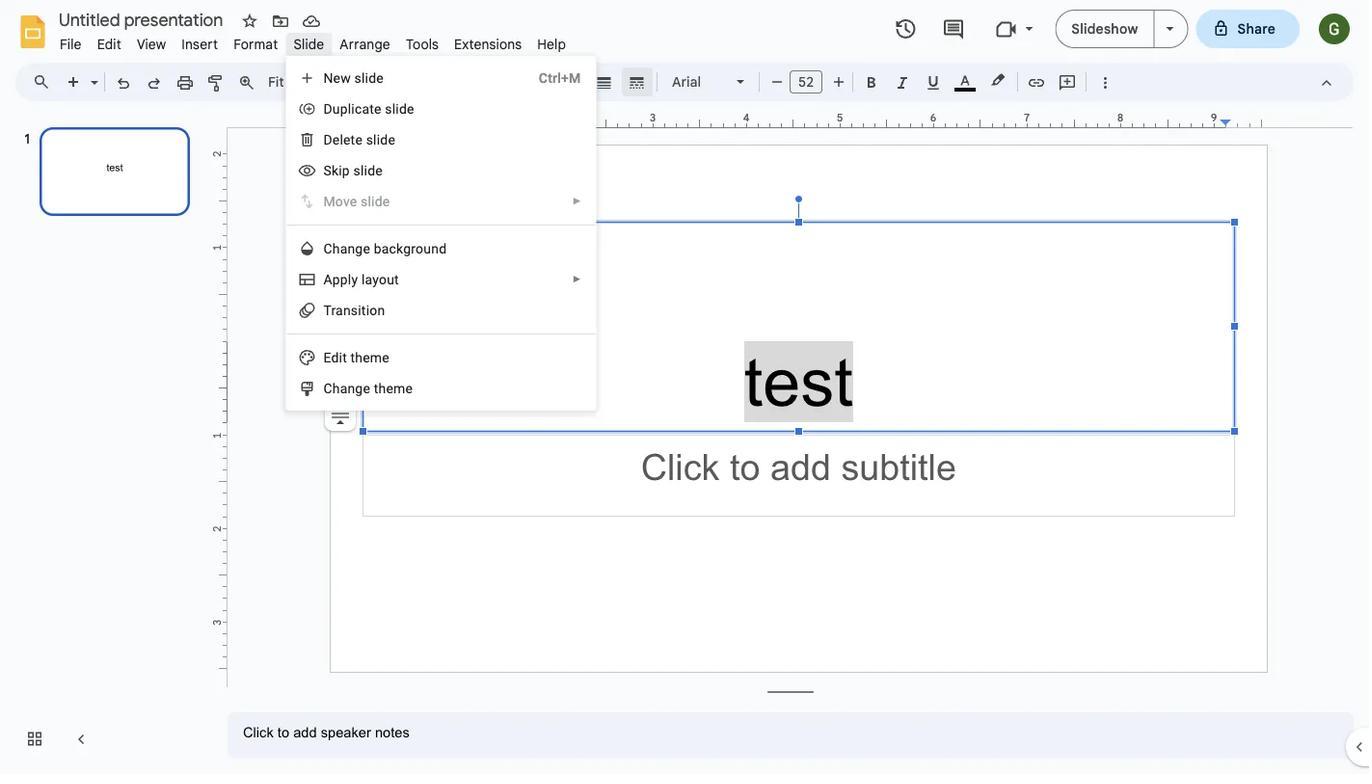Task type: vqa. For each thing, say whether or not it's contained in the screenshot.


Task type: locate. For each thing, give the bounding box(es) containing it.
Zoom text field
[[265, 68, 319, 95]]

1 vertical spatial d
[[324, 132, 333, 148]]

menu
[[286, 56, 597, 411]]

2 vertical spatial e
[[382, 350, 390, 366]]

highlight color image
[[988, 68, 1009, 92]]

2 horizontal spatial e
[[382, 350, 390, 366]]

edit for edit
[[97, 36, 121, 53]]

slide for n ew slide
[[355, 70, 384, 86]]

layout
[[362, 272, 399, 287]]

share
[[1238, 20, 1276, 37]]

application
[[0, 0, 1370, 775]]

change b ackground
[[324, 241, 447, 257]]

pply
[[333, 272, 358, 287]]

0 vertical spatial change
[[324, 241, 370, 257]]

the
[[351, 350, 370, 366]]

start slideshow (⌘+enter) image
[[1167, 27, 1174, 31]]

1 vertical spatial ►
[[572, 274, 582, 285]]

navigation
[[0, 109, 212, 775]]

Font size text field
[[791, 70, 822, 94]]

n ew slide
[[324, 70, 384, 86]]

menu containing n
[[286, 56, 597, 411]]

slide right lete
[[366, 132, 395, 148]]

slideshow button
[[1056, 10, 1155, 48]]

b
[[374, 241, 382, 257]]

menu item containing mo
[[287, 186, 596, 217]]

1 vertical spatial change
[[324, 381, 370, 396]]

change theme t element
[[324, 381, 419, 396]]

slide for d uplicate slide
[[385, 101, 414, 117]]

e down left margin "icon"
[[333, 132, 340, 148]]

1 horizontal spatial e
[[350, 193, 357, 209]]

view menu item
[[129, 33, 174, 55]]

Zoom field
[[262, 68, 339, 97]]

1 vertical spatial e
[[350, 193, 357, 209]]

right margin image
[[1221, 113, 1267, 127]]

t
[[374, 381, 379, 396]]

slide right v
[[361, 193, 390, 209]]

t r ansition
[[324, 302, 385, 318]]

change up shrink text on overflow image
[[324, 381, 370, 396]]

m
[[370, 350, 382, 366]]

1 d from the top
[[324, 101, 333, 117]]

slide right ew
[[355, 70, 384, 86]]

option
[[325, 400, 356, 431]]

left margin image
[[332, 113, 378, 127]]

2 ► from the top
[[572, 274, 582, 285]]

arrange menu item
[[332, 33, 398, 55]]

border weight option
[[594, 68, 616, 95]]

r
[[331, 302, 336, 318]]

1 vertical spatial edit
[[324, 350, 347, 366]]

t
[[324, 302, 331, 318]]

edit up new slide with layout image
[[97, 36, 121, 53]]

s
[[324, 163, 332, 178]]

d left lete
[[324, 132, 333, 148]]

2 change from the top
[[324, 381, 370, 396]]

tools menu item
[[398, 33, 447, 55]]

change
[[324, 241, 370, 257], [324, 381, 370, 396]]

d
[[324, 101, 333, 117], [324, 132, 333, 148]]

d e lete slide
[[324, 132, 395, 148]]

0 vertical spatial ►
[[572, 196, 582, 207]]

file menu item
[[52, 33, 89, 55]]

slide
[[355, 70, 384, 86], [385, 101, 414, 117], [366, 132, 395, 148], [354, 163, 383, 178], [361, 193, 390, 209]]

menu bar inside menu bar 'banner'
[[52, 25, 574, 57]]

change background b element
[[324, 241, 453, 257]]

arrange
[[340, 36, 391, 53]]

shrink text on overflow image
[[327, 402, 354, 429]]

menu bar containing file
[[52, 25, 574, 57]]

1 change from the top
[[324, 241, 370, 257]]

Menus field
[[24, 68, 67, 95]]

lete
[[340, 132, 363, 148]]

heme
[[379, 381, 413, 396]]

1 horizontal spatial edit
[[324, 350, 347, 366]]

slide menu item
[[286, 33, 332, 55]]

a
[[324, 272, 333, 287]]

slide right kip
[[354, 163, 383, 178]]

new slide with layout image
[[86, 69, 98, 76]]

►
[[572, 196, 582, 207], [572, 274, 582, 285]]

0 horizontal spatial edit
[[97, 36, 121, 53]]

file
[[60, 36, 82, 53]]

edit
[[97, 36, 121, 53], [324, 350, 347, 366]]

menu bar
[[52, 25, 574, 57]]

e
[[333, 132, 340, 148], [350, 193, 357, 209], [382, 350, 390, 366]]

application containing slideshow
[[0, 0, 1370, 775]]

ackground
[[382, 241, 447, 257]]

edit left the
[[324, 350, 347, 366]]

1 ► from the top
[[572, 196, 582, 207]]

uplicate
[[333, 101, 382, 117]]

slide right uplicate
[[385, 101, 414, 117]]

menu item
[[287, 186, 596, 217]]

ctrl+m element
[[516, 68, 581, 88]]

format menu item
[[226, 33, 286, 55]]

0 vertical spatial e
[[333, 132, 340, 148]]

change left the b
[[324, 241, 370, 257]]

insert
[[182, 36, 218, 53]]

tools
[[406, 36, 439, 53]]

d down n
[[324, 101, 333, 117]]

0 vertical spatial d
[[324, 101, 333, 117]]

0 vertical spatial edit
[[97, 36, 121, 53]]

edit inside menu item
[[97, 36, 121, 53]]

2 d from the top
[[324, 132, 333, 148]]

e right the
[[382, 350, 390, 366]]

kip
[[332, 163, 350, 178]]

e right mo
[[350, 193, 357, 209]]

edit inside menu
[[324, 350, 347, 366]]

edit for edit the m e
[[324, 350, 347, 366]]



Task type: describe. For each thing, give the bounding box(es) containing it.
change for change t heme
[[324, 381, 370, 396]]

d uplicate slide
[[324, 101, 414, 117]]

change t heme
[[324, 381, 413, 396]]

menu bar banner
[[0, 0, 1370, 775]]

n
[[324, 70, 333, 86]]

slideshow
[[1072, 20, 1139, 37]]

d for uplicate
[[324, 101, 333, 117]]

slide inside 'menu item'
[[361, 193, 390, 209]]

slide for s kip slide
[[354, 163, 383, 178]]

mo
[[324, 193, 343, 209]]

font list. arial selected. option
[[672, 68, 725, 95]]

Star checkbox
[[236, 8, 263, 35]]

mo v e slide
[[324, 193, 390, 209]]

ctrl+m
[[539, 70, 581, 86]]

extensions menu item
[[447, 33, 530, 55]]

ew
[[333, 70, 351, 86]]

change for change b ackground
[[324, 241, 370, 257]]

share button
[[1197, 10, 1300, 48]]

skip slide s element
[[324, 163, 389, 178]]

extensions
[[454, 36, 522, 53]]

v
[[343, 193, 350, 209]]

new slide n element
[[324, 70, 390, 86]]

► for e slide
[[572, 196, 582, 207]]

Font size field
[[790, 70, 831, 98]]

► for a pply layout
[[572, 274, 582, 285]]

insert menu item
[[174, 33, 226, 55]]

d for e
[[324, 132, 333, 148]]

edit theme m element
[[324, 350, 395, 366]]

a pply layout
[[324, 272, 399, 287]]

help
[[538, 36, 566, 53]]

0 horizontal spatial e
[[333, 132, 340, 148]]

duplicate slide d element
[[324, 101, 420, 117]]

format
[[234, 36, 278, 53]]

border dash option
[[626, 68, 649, 95]]

edit the m e
[[324, 350, 390, 366]]

edit menu item
[[89, 33, 129, 55]]

slide
[[294, 36, 324, 53]]

delete slide e element
[[324, 132, 401, 148]]

e inside 'menu item'
[[350, 193, 357, 209]]

help menu item
[[530, 33, 574, 55]]

ansition
[[336, 302, 385, 318]]

apply layout a element
[[324, 272, 405, 287]]

main toolbar
[[57, 68, 1121, 98]]

move slide v element
[[324, 193, 396, 209]]

Rename text field
[[52, 8, 234, 31]]

arial
[[672, 73, 701, 90]]

s kip slide
[[324, 163, 383, 178]]

view
[[137, 36, 166, 53]]

transition r element
[[324, 302, 391, 318]]

text color image
[[955, 68, 976, 92]]



